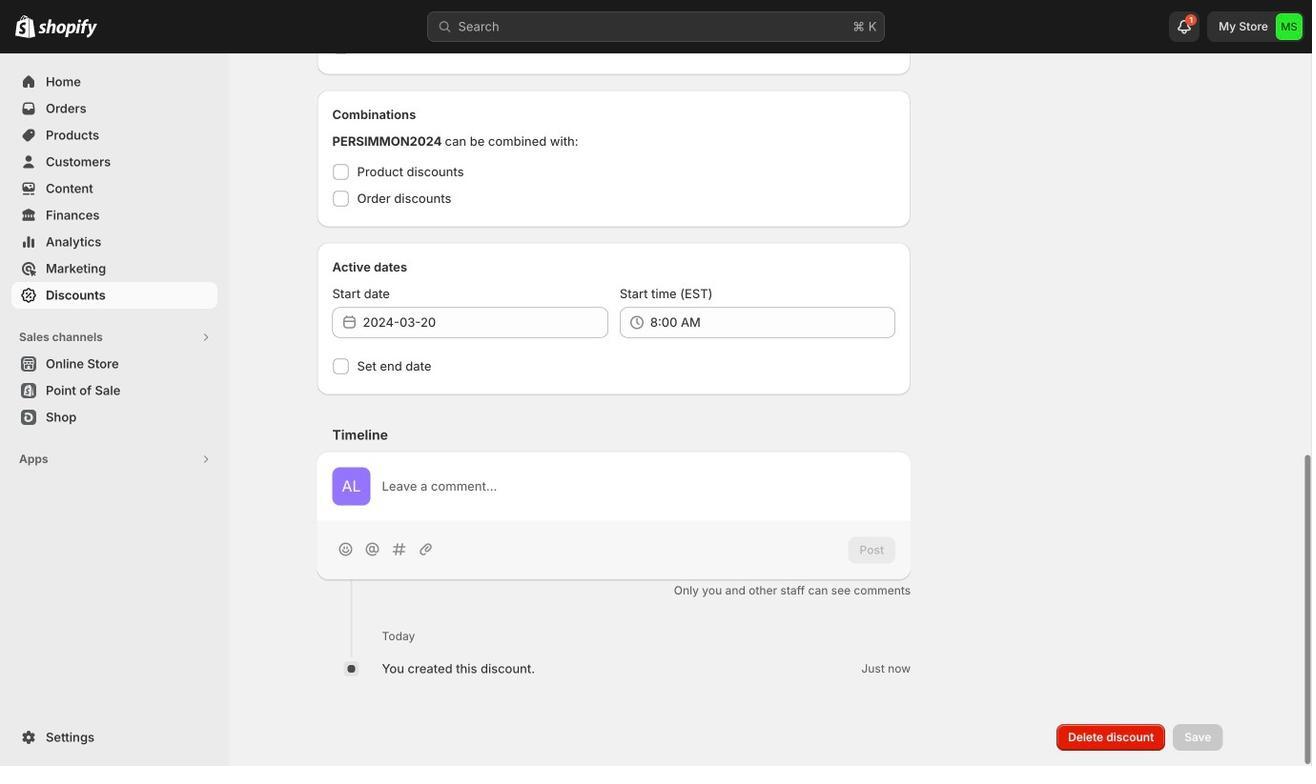 Task type: locate. For each thing, give the bounding box(es) containing it.
Enter time text field
[[650, 308, 896, 338]]

shopify image
[[15, 15, 35, 38], [38, 19, 97, 38]]

1 horizontal spatial shopify image
[[38, 19, 97, 38]]

my store image
[[1276, 13, 1303, 40]]



Task type: describe. For each thing, give the bounding box(es) containing it.
avatar with initials a l image
[[332, 468, 370, 506]]

Leave a comment... text field
[[382, 477, 896, 496]]

0 horizontal spatial shopify image
[[15, 15, 35, 38]]

YYYY-MM-DD text field
[[363, 308, 608, 338]]



Task type: vqa. For each thing, say whether or not it's contained in the screenshot.
Pick a plan dropdown button's Pick A Plan
no



